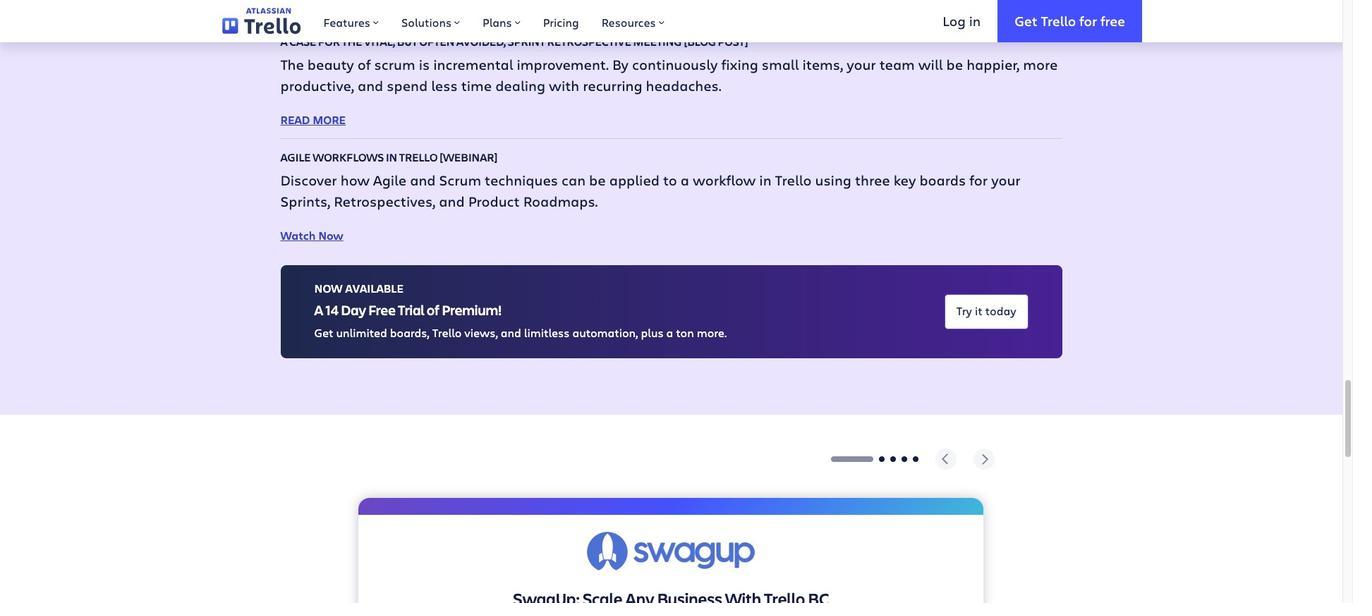 Task type: vqa. For each thing, say whether or not it's contained in the screenshot.
and
yes



Task type: locate. For each thing, give the bounding box(es) containing it.
for right boards
[[970, 171, 988, 190]]

and
[[358, 76, 383, 95], [410, 171, 436, 190], [439, 192, 465, 211], [501, 325, 521, 340]]

be
[[947, 55, 963, 74], [589, 171, 606, 190]]

0 horizontal spatial be
[[589, 171, 606, 190]]

0 horizontal spatial in
[[386, 150, 397, 165]]

read
[[280, 112, 310, 128]]

can
[[562, 171, 586, 190]]

1 horizontal spatial get
[[1015, 12, 1038, 29]]

the down "case"
[[280, 55, 304, 74]]

0 vertical spatial get
[[1015, 12, 1038, 29]]

0 vertical spatial in
[[969, 12, 981, 29]]

product
[[468, 192, 520, 211]]

0 horizontal spatial a
[[280, 34, 288, 49]]

free
[[1101, 12, 1125, 29]]

views,
[[465, 325, 498, 340]]

roadmaps.
[[523, 192, 598, 211]]

of inside 'now available a 14 day free trial of premium! get unlimited boards, trello views, and limitless automation, plus a ton more.'
[[427, 300, 440, 319]]

beauty
[[308, 55, 354, 74]]

techniques
[[485, 171, 558, 190]]

trello up more
[[1041, 12, 1076, 29]]

fixing
[[721, 55, 758, 74]]

1 horizontal spatial be
[[947, 55, 963, 74]]

solutions
[[401, 15, 452, 30]]

in right log
[[969, 12, 981, 29]]

the down features
[[342, 34, 362, 49]]

0 vertical spatial agile
[[280, 150, 311, 165]]

for left free
[[1080, 12, 1097, 29]]

of
[[358, 55, 371, 74], [427, 300, 440, 319]]

for
[[318, 34, 340, 49]]

0 vertical spatial of
[[358, 55, 371, 74]]

0 vertical spatial your
[[847, 55, 876, 74]]

1 vertical spatial a
[[314, 300, 323, 319]]

1 vertical spatial for
[[970, 171, 988, 190]]

your inside agile workflows in trello [webinar] discover how agile and scrum techniques can be applied to a workflow in trello using three key boards for your sprints, retrospectives, and product roadmaps.
[[992, 171, 1021, 190]]

your left team
[[847, 55, 876, 74]]

and inside the a case for the vital, but often avoided, sprint retrospective meeting [blog post] the beauty of scrum is incremental improvement. by continuously fixing small items, your team will be happier, more productive, and spend less time dealing with recurring headaches.
[[358, 76, 383, 95]]

1 vertical spatial be
[[589, 171, 606, 190]]

get trello for free link
[[998, 0, 1142, 42]]

pricing
[[543, 15, 579, 30]]

1 horizontal spatial the
[[342, 34, 362, 49]]

meeting
[[633, 34, 682, 49]]

1 vertical spatial get
[[314, 325, 333, 340]]

now
[[318, 228, 343, 244]]

team
[[880, 55, 915, 74]]

try it today
[[957, 304, 1016, 318]]

often
[[420, 34, 455, 49]]

0 horizontal spatial get
[[314, 325, 333, 340]]

1 vertical spatial your
[[992, 171, 1021, 190]]

applied
[[609, 171, 660, 190]]

14
[[326, 300, 339, 319]]

0 horizontal spatial agile
[[280, 150, 311, 165]]

small
[[762, 55, 799, 74]]

of right trial
[[427, 300, 440, 319]]

a left 14
[[314, 300, 323, 319]]

resources button
[[590, 0, 676, 42]]

be right can
[[589, 171, 606, 190]]

1 vertical spatial of
[[427, 300, 440, 319]]

a right to
[[681, 171, 689, 190]]

more
[[1023, 55, 1058, 74]]

1 horizontal spatial a
[[314, 300, 323, 319]]

a case for the vital, but often avoided, sprint retrospective meeting [blog post] the beauty of scrum is incremental improvement. by continuously fixing small items, your team will be happier, more productive, and spend less time dealing with recurring headaches.
[[280, 34, 1058, 95]]

recurring
[[583, 76, 643, 95]]

1 vertical spatial agile
[[373, 171, 407, 190]]

productive,
[[280, 76, 354, 95]]

1 vertical spatial the
[[280, 55, 304, 74]]

2 vertical spatial in
[[759, 171, 772, 190]]

trello
[[1041, 12, 1076, 29], [399, 150, 438, 165], [775, 171, 812, 190], [432, 325, 462, 340]]

trello left [webinar]
[[399, 150, 438, 165]]

agile
[[280, 150, 311, 165], [373, 171, 407, 190]]

continuously
[[632, 55, 718, 74]]

1 horizontal spatial your
[[992, 171, 1021, 190]]

log in link
[[926, 0, 998, 42]]

boards
[[920, 171, 966, 190]]

1 horizontal spatial a
[[681, 171, 689, 190]]

a
[[280, 34, 288, 49], [314, 300, 323, 319]]

agile up retrospectives,
[[373, 171, 407, 190]]

0 horizontal spatial of
[[358, 55, 371, 74]]

spend
[[387, 76, 428, 95]]

a left ton
[[667, 325, 673, 340]]

for inside agile workflows in trello [webinar] discover how agile and scrum techniques can be applied to a workflow in trello using three key boards for your sprints, retrospectives, and product roadmaps.
[[970, 171, 988, 190]]

trello left using at the right top
[[775, 171, 812, 190]]

agile up discover
[[280, 150, 311, 165]]

to
[[663, 171, 677, 190]]

0 vertical spatial a
[[681, 171, 689, 190]]

your right boards
[[992, 171, 1021, 190]]

1 horizontal spatial in
[[759, 171, 772, 190]]

features
[[323, 15, 370, 30]]

sprints,
[[280, 192, 330, 211]]

a inside 'now available a 14 day free trial of premium! get unlimited boards, trello views, and limitless automation, plus a ton more.'
[[667, 325, 673, 340]]

now
[[314, 281, 343, 297]]

log in
[[943, 12, 981, 29]]

0 vertical spatial be
[[947, 55, 963, 74]]

0 vertical spatial the
[[342, 34, 362, 49]]

2 horizontal spatial in
[[969, 12, 981, 29]]

watch now
[[280, 228, 343, 244]]

a
[[681, 171, 689, 190], [667, 325, 673, 340]]

the
[[342, 34, 362, 49], [280, 55, 304, 74]]

in right workflows
[[386, 150, 397, 165]]

plans
[[483, 15, 512, 30]]

get down 14
[[314, 325, 333, 340]]

0 vertical spatial a
[[280, 34, 288, 49]]

next image
[[974, 449, 995, 470]]

0 horizontal spatial for
[[970, 171, 988, 190]]

get
[[1015, 12, 1038, 29], [314, 325, 333, 340]]

get up more
[[1015, 12, 1038, 29]]

0 horizontal spatial a
[[667, 325, 673, 340]]

for
[[1080, 12, 1097, 29], [970, 171, 988, 190]]

read more link
[[280, 112, 346, 128]]

premium!
[[442, 300, 502, 319]]

available
[[345, 281, 404, 297]]

0 horizontal spatial the
[[280, 55, 304, 74]]

1 vertical spatial a
[[667, 325, 673, 340]]

limitless
[[524, 325, 570, 340]]

trello down premium!
[[432, 325, 462, 340]]

1 horizontal spatial agile
[[373, 171, 407, 190]]

a left "case"
[[280, 34, 288, 49]]

trial
[[398, 300, 425, 319]]

improvement.
[[517, 55, 609, 74]]

0 horizontal spatial your
[[847, 55, 876, 74]]

items,
[[803, 55, 843, 74]]

of down vital, on the top left
[[358, 55, 371, 74]]

in right workflow
[[759, 171, 772, 190]]

and inside 'now available a 14 day free trial of premium! get unlimited boards, trello views, and limitless automation, plus a ton more.'
[[501, 325, 521, 340]]

be right "will"
[[947, 55, 963, 74]]

1 horizontal spatial of
[[427, 300, 440, 319]]

in
[[969, 12, 981, 29], [386, 150, 397, 165], [759, 171, 772, 190]]

1 horizontal spatial for
[[1080, 12, 1097, 29]]



Task type: describe. For each thing, give the bounding box(es) containing it.
retrospective
[[547, 34, 631, 49]]

scrum
[[439, 171, 481, 190]]

agile workflows in trello [webinar] discover how agile and scrum techniques can be applied to a workflow in trello using three key boards for your sprints, retrospectives, and product roadmaps.
[[280, 150, 1021, 211]]

previous image
[[936, 449, 957, 470]]

less
[[431, 76, 458, 95]]

today
[[986, 304, 1016, 318]]

how
[[341, 171, 370, 190]]

dealing
[[495, 76, 545, 95]]

more
[[313, 112, 346, 128]]

a inside the a case for the vital, but often avoided, sprint retrospective meeting [blog post] the beauty of scrum is incremental improvement. by continuously fixing small items, your team will be happier, more productive, and spend less time dealing with recurring headaches.
[[280, 34, 288, 49]]

watch
[[280, 228, 316, 244]]

resources
[[602, 15, 656, 30]]

ton
[[676, 325, 694, 340]]

using
[[815, 171, 852, 190]]

sprint
[[508, 34, 546, 49]]

watch now link
[[280, 228, 343, 244]]

avoided,
[[456, 34, 506, 49]]

a inside agile workflows in trello [webinar] discover how agile and scrum techniques can be applied to a workflow in trello using three key boards for your sprints, retrospectives, and product roadmaps.
[[681, 171, 689, 190]]

workflows
[[313, 150, 384, 165]]

get inside get trello for free link
[[1015, 12, 1038, 29]]

get trello for free
[[1015, 12, 1125, 29]]

vital,
[[364, 34, 395, 49]]

now available a 14 day free trial of premium! get unlimited boards, trello views, and limitless automation, plus a ton more.
[[314, 281, 727, 340]]

free
[[368, 300, 396, 319]]

case
[[290, 34, 316, 49]]

retrospectives,
[[334, 192, 436, 211]]

three
[[855, 171, 890, 190]]

plans button
[[471, 0, 532, 42]]

happier,
[[967, 55, 1020, 74]]

plus
[[641, 325, 664, 340]]

read more
[[280, 112, 346, 128]]

incremental
[[433, 55, 513, 74]]

is
[[419, 55, 430, 74]]

0 vertical spatial for
[[1080, 12, 1097, 29]]

post]
[[718, 34, 749, 49]]

workflow
[[693, 171, 756, 190]]

by
[[612, 55, 629, 74]]

headaches.
[[646, 76, 722, 95]]

scrum
[[374, 55, 415, 74]]

with
[[549, 76, 579, 95]]

features button
[[312, 0, 390, 42]]

[blog
[[684, 34, 716, 49]]

trello inside 'now available a 14 day free trial of premium! get unlimited boards, trello views, and limitless automation, plus a ton more.'
[[432, 325, 462, 340]]

atlassian trello image
[[222, 8, 301, 34]]

solutions button
[[390, 0, 471, 42]]

automation,
[[573, 325, 638, 340]]

it
[[975, 304, 983, 318]]

but
[[397, 34, 418, 49]]

pricing link
[[532, 0, 590, 42]]

of inside the a case for the vital, but often avoided, sprint retrospective meeting [blog post] the beauty of scrum is incremental improvement. by continuously fixing small items, your team will be happier, more productive, and spend less time dealing with recurring headaches.
[[358, 55, 371, 74]]

log
[[943, 12, 966, 29]]

be inside agile workflows in trello [webinar] discover how agile and scrum techniques can be applied to a workflow in trello using three key boards for your sprints, retrospectives, and product roadmaps.
[[589, 171, 606, 190]]

try it today link
[[945, 294, 1028, 330]]

key
[[894, 171, 916, 190]]

time
[[461, 76, 492, 95]]

will
[[919, 55, 943, 74]]

try
[[957, 304, 972, 318]]

a inside 'now available a 14 day free trial of premium! get unlimited boards, trello views, and limitless automation, plus a ton more.'
[[314, 300, 323, 319]]

get inside 'now available a 14 day free trial of premium! get unlimited boards, trello views, and limitless automation, plus a ton more.'
[[314, 325, 333, 340]]

[webinar]
[[440, 150, 498, 165]]

day
[[341, 300, 366, 319]]

unlimited
[[336, 325, 387, 340]]

be inside the a case for the vital, but often avoided, sprint retrospective meeting [blog post] the beauty of scrum is incremental improvement. by continuously fixing small items, your team will be happier, more productive, and spend less time dealing with recurring headaches.
[[947, 55, 963, 74]]

1 vertical spatial in
[[386, 150, 397, 165]]

boards,
[[390, 325, 430, 340]]

more.
[[697, 325, 727, 340]]

discover
[[280, 171, 337, 190]]

your inside the a case for the vital, but often avoided, sprint retrospective meeting [blog post] the beauty of scrum is incremental improvement. by continuously fixing small items, your team will be happier, more productive, and spend less time dealing with recurring headaches.
[[847, 55, 876, 74]]



